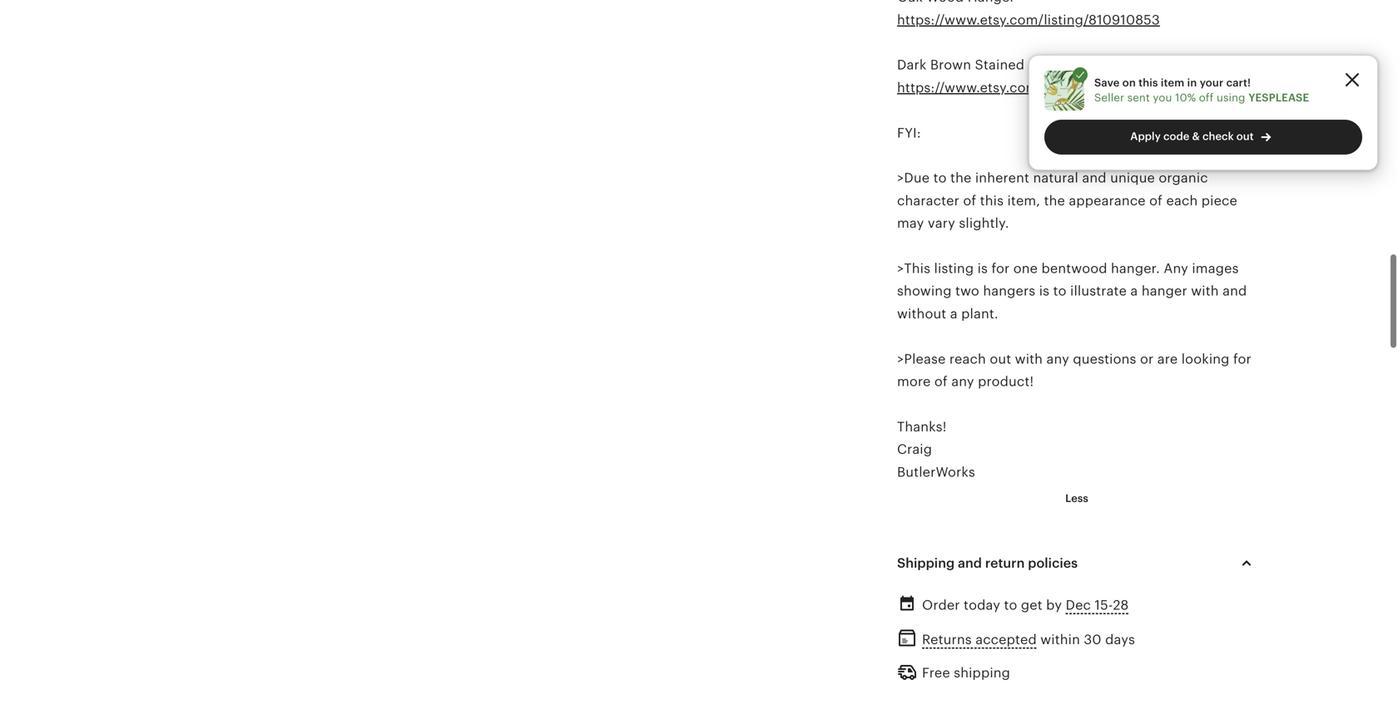 Task type: locate. For each thing, give the bounding box(es) containing it.
to inside '>this listing is for one bentwood hanger. any images showing two hangers is to illustrate a hanger with and without a plant.'
[[1053, 284, 1067, 299]]

shipping
[[897, 557, 955, 572]]

1 vertical spatial out
[[990, 352, 1011, 367]]

https://www.etsy.com/listing/840447723
[[897, 80, 1162, 95]]

of left "each"
[[1150, 193, 1163, 208]]

any left questions
[[1047, 352, 1069, 367]]

questions
[[1073, 352, 1137, 367]]

for inside '>this listing is for one bentwood hanger. any images showing two hangers is to illustrate a hanger with and without a plant.'
[[992, 261, 1010, 276]]

unique
[[1110, 171, 1155, 186]]

0 horizontal spatial out
[[990, 352, 1011, 367]]

with down images
[[1191, 284, 1219, 299]]

to
[[934, 171, 947, 186], [1053, 284, 1067, 299], [1004, 599, 1018, 614]]

2 horizontal spatial and
[[1223, 284, 1247, 299]]

and up the appearance in the right of the page
[[1082, 171, 1107, 186]]

1 vertical spatial and
[[1223, 284, 1247, 299]]

dark
[[897, 58, 927, 73]]

natural
[[1033, 171, 1079, 186]]

or
[[1140, 352, 1154, 367]]

1 vertical spatial for
[[1233, 352, 1252, 367]]

without
[[897, 307, 947, 322]]

0 horizontal spatial with
[[1015, 352, 1043, 367]]

for right looking on the right of the page
[[1233, 352, 1252, 367]]

shipping
[[954, 666, 1010, 681]]

2 horizontal spatial of
[[1150, 193, 1163, 208]]

>due
[[897, 171, 930, 186]]

craig
[[897, 442, 932, 457]]

1 horizontal spatial to
[[1004, 599, 1018, 614]]

and left return
[[958, 557, 982, 572]]

is
[[978, 261, 988, 276], [1039, 284, 1050, 299]]

and
[[1082, 171, 1107, 186], [1223, 284, 1247, 299], [958, 557, 982, 572]]

0 horizontal spatial for
[[992, 261, 1010, 276]]

reach
[[950, 352, 986, 367]]

out up product!
[[990, 352, 1011, 367]]

1 vertical spatial any
[[951, 375, 974, 390]]

butlerworks
[[897, 465, 975, 480]]

apply
[[1131, 130, 1161, 143]]

1 horizontal spatial a
[[1131, 284, 1138, 299]]

for
[[992, 261, 1010, 276], [1233, 352, 1252, 367]]

1 horizontal spatial with
[[1191, 284, 1219, 299]]

apply code & check out
[[1131, 130, 1254, 143]]

and down images
[[1223, 284, 1247, 299]]

with up product!
[[1015, 352, 1043, 367]]

0 horizontal spatial a
[[950, 307, 958, 322]]

organic
[[1159, 171, 1208, 186]]

a
[[1131, 284, 1138, 299], [950, 307, 958, 322]]

to down "bentwood"
[[1053, 284, 1067, 299]]

https://www.etsy.com/listing/810910853 link
[[897, 12, 1160, 27]]

hanger
[[1099, 58, 1146, 73]]

for inside >please reach out with any questions or are looking for more of any product!
[[1233, 352, 1252, 367]]

1 vertical spatial to
[[1053, 284, 1067, 299]]

out
[[1237, 130, 1254, 143], [990, 352, 1011, 367]]

&
[[1192, 130, 1200, 143]]

0 vertical spatial and
[[1082, 171, 1107, 186]]

is right hangers
[[1039, 284, 1050, 299]]

this inside >due to the inherent natural and unique organic character of this item, the appearance of each piece may vary slightly.
[[980, 193, 1004, 208]]

with inside >please reach out with any questions or are looking for more of any product!
[[1015, 352, 1043, 367]]

0 horizontal spatial is
[[978, 261, 988, 276]]

seller
[[1094, 92, 1125, 104]]

within
[[1041, 633, 1080, 648]]

this up 'sent' on the top right of the page
[[1139, 76, 1158, 89]]

save
[[1094, 76, 1120, 89]]

1 vertical spatial this
[[980, 193, 1004, 208]]

0 vertical spatial for
[[992, 261, 1010, 276]]

any down reach
[[951, 375, 974, 390]]

slightly.
[[959, 216, 1009, 231]]

1 horizontal spatial out
[[1237, 130, 1254, 143]]

1 vertical spatial the
[[1044, 193, 1065, 208]]

brown
[[930, 58, 971, 73]]

of up 'slightly.'
[[963, 193, 977, 208]]

0 vertical spatial the
[[951, 171, 972, 186]]

stained
[[975, 58, 1025, 73]]

out right check
[[1237, 130, 1254, 143]]

1 vertical spatial is
[[1039, 284, 1050, 299]]

15-
[[1095, 599, 1113, 614]]

days
[[1105, 633, 1135, 648]]

>due to the inherent natural and unique organic character of this item, the appearance of each piece may vary slightly.
[[897, 171, 1238, 231]]

returns
[[922, 633, 972, 648]]

https://www.etsy.com/listing/810910853
[[897, 12, 1160, 27]]

0 horizontal spatial the
[[951, 171, 972, 186]]

listing
[[934, 261, 974, 276]]

is up two
[[978, 261, 988, 276]]

of
[[963, 193, 977, 208], [1150, 193, 1163, 208], [935, 375, 948, 390]]

with
[[1191, 284, 1219, 299], [1015, 352, 1043, 367]]

0 vertical spatial a
[[1131, 284, 1138, 299]]

1 horizontal spatial this
[[1139, 76, 1158, 89]]

shipping and return policies
[[897, 557, 1078, 572]]

the up character
[[951, 171, 972, 186]]

piece
[[1202, 193, 1238, 208]]

1 horizontal spatial for
[[1233, 352, 1252, 367]]

of right more
[[935, 375, 948, 390]]

order
[[922, 599, 960, 614]]

the down natural at the top right
[[1044, 193, 1065, 208]]

0 vertical spatial this
[[1139, 76, 1158, 89]]

this up 'slightly.'
[[980, 193, 1004, 208]]

0 vertical spatial with
[[1191, 284, 1219, 299]]

1 horizontal spatial and
[[1082, 171, 1107, 186]]

0 horizontal spatial of
[[935, 375, 948, 390]]

0 horizontal spatial and
[[958, 557, 982, 572]]

0 horizontal spatial to
[[934, 171, 947, 186]]

0 vertical spatial any
[[1047, 352, 1069, 367]]

to up character
[[934, 171, 947, 186]]

free shipping
[[922, 666, 1010, 681]]

with inside '>this listing is for one bentwood hanger. any images showing two hangers is to illustrate a hanger with and without a plant.'
[[1191, 284, 1219, 299]]

the
[[951, 171, 972, 186], [1044, 193, 1065, 208]]

2 vertical spatial and
[[958, 557, 982, 572]]

any
[[1047, 352, 1069, 367], [951, 375, 974, 390]]

0 vertical spatial to
[[934, 171, 947, 186]]

0 horizontal spatial this
[[980, 193, 1004, 208]]

to left get
[[1004, 599, 1018, 614]]

each
[[1166, 193, 1198, 208]]

hanger
[[1142, 284, 1188, 299]]

your
[[1200, 76, 1224, 89]]

more
[[897, 375, 931, 390]]

2 horizontal spatial to
[[1053, 284, 1067, 299]]

inherent
[[975, 171, 1030, 186]]

>this
[[897, 261, 931, 276]]

for up hangers
[[992, 261, 1010, 276]]

0 horizontal spatial any
[[951, 375, 974, 390]]

1 vertical spatial with
[[1015, 352, 1043, 367]]

1 horizontal spatial any
[[1047, 352, 1069, 367]]

a left plant.
[[950, 307, 958, 322]]

product!
[[978, 375, 1034, 390]]

a down hanger.
[[1131, 284, 1138, 299]]



Task type: vqa. For each thing, say whether or not it's contained in the screenshot.
THANKS!
yes



Task type: describe. For each thing, give the bounding box(es) containing it.
thanks! craig butlerworks
[[897, 420, 975, 480]]

item,
[[1008, 193, 1041, 208]]

1 horizontal spatial is
[[1039, 284, 1050, 299]]

may
[[897, 216, 924, 231]]

oak
[[1028, 58, 1054, 73]]

accepted
[[976, 633, 1037, 648]]

fyi:
[[897, 126, 921, 141]]

this inside the 'save on this item in your cart! seller sent you 10% off using yesplease'
[[1139, 76, 1158, 89]]

returns accepted within 30 days
[[922, 633, 1135, 648]]

images
[[1192, 261, 1239, 276]]

returns accepted button
[[922, 628, 1037, 653]]

illustrate
[[1070, 284, 1127, 299]]

bentwood
[[1042, 261, 1107, 276]]

1 horizontal spatial the
[[1044, 193, 1065, 208]]

dec
[[1066, 599, 1091, 614]]

and inside >due to the inherent natural and unique organic character of this item, the appearance of each piece may vary slightly.
[[1082, 171, 1107, 186]]

shipping and return policies button
[[882, 544, 1272, 584]]

wood
[[1058, 58, 1095, 73]]

and inside dropdown button
[[958, 557, 982, 572]]

30
[[1084, 633, 1102, 648]]

policies
[[1028, 557, 1078, 572]]

check
[[1203, 130, 1234, 143]]

any
[[1164, 261, 1189, 276]]

dec 15-28 button
[[1066, 594, 1129, 618]]

sent
[[1128, 92, 1150, 104]]

https://www.etsy.com/listing/840447723 link
[[897, 80, 1162, 95]]

-
[[1150, 58, 1155, 73]]

of inside >please reach out with any questions or are looking for more of any product!
[[935, 375, 948, 390]]

1 vertical spatial a
[[950, 307, 958, 322]]

character
[[897, 193, 960, 208]]

hanger.
[[1111, 261, 1160, 276]]

2 vertical spatial to
[[1004, 599, 1018, 614]]

hangers
[[983, 284, 1036, 299]]

you
[[1153, 92, 1172, 104]]

in
[[1187, 76, 1197, 89]]

1 horizontal spatial of
[[963, 193, 977, 208]]

showing
[[897, 284, 952, 299]]

and inside '>this listing is for one bentwood hanger. any images showing two hangers is to illustrate a hanger with and without a plant.'
[[1223, 284, 1247, 299]]

less button
[[1053, 484, 1101, 514]]

>please
[[897, 352, 946, 367]]

order today to get by dec 15-28
[[922, 599, 1129, 614]]

return
[[985, 557, 1025, 572]]

two
[[955, 284, 980, 299]]

10%
[[1175, 92, 1196, 104]]

using
[[1217, 92, 1246, 104]]

looking
[[1182, 352, 1230, 367]]

>this listing is for one bentwood hanger. any images showing two hangers is to illustrate a hanger with and without a plant.
[[897, 261, 1247, 322]]

save on this item in your cart! seller sent you 10% off using yesplease
[[1094, 76, 1309, 104]]

off
[[1199, 92, 1214, 104]]

cart!
[[1226, 76, 1251, 89]]

one
[[1014, 261, 1038, 276]]

by
[[1046, 599, 1062, 614]]

yesplease
[[1249, 92, 1309, 104]]

out inside >please reach out with any questions or are looking for more of any product!
[[990, 352, 1011, 367]]

less
[[1066, 493, 1089, 505]]

28
[[1113, 599, 1129, 614]]

thanks!
[[897, 420, 947, 435]]

today
[[964, 599, 1000, 614]]

free
[[922, 666, 950, 681]]

vary
[[928, 216, 955, 231]]

0 vertical spatial out
[[1237, 130, 1254, 143]]

item
[[1161, 76, 1185, 89]]

appearance
[[1069, 193, 1146, 208]]

dark brown stained oak wood hanger - https://www.etsy.com/listing/840447723
[[897, 58, 1162, 95]]

are
[[1158, 352, 1178, 367]]

apply code & check out link
[[1045, 120, 1363, 155]]

code
[[1164, 130, 1190, 143]]

>please reach out with any questions or are looking for more of any product!
[[897, 352, 1252, 390]]

get
[[1021, 599, 1043, 614]]

on
[[1123, 76, 1136, 89]]

to inside >due to the inherent natural and unique organic character of this item, the appearance of each piece may vary slightly.
[[934, 171, 947, 186]]

0 vertical spatial is
[[978, 261, 988, 276]]



